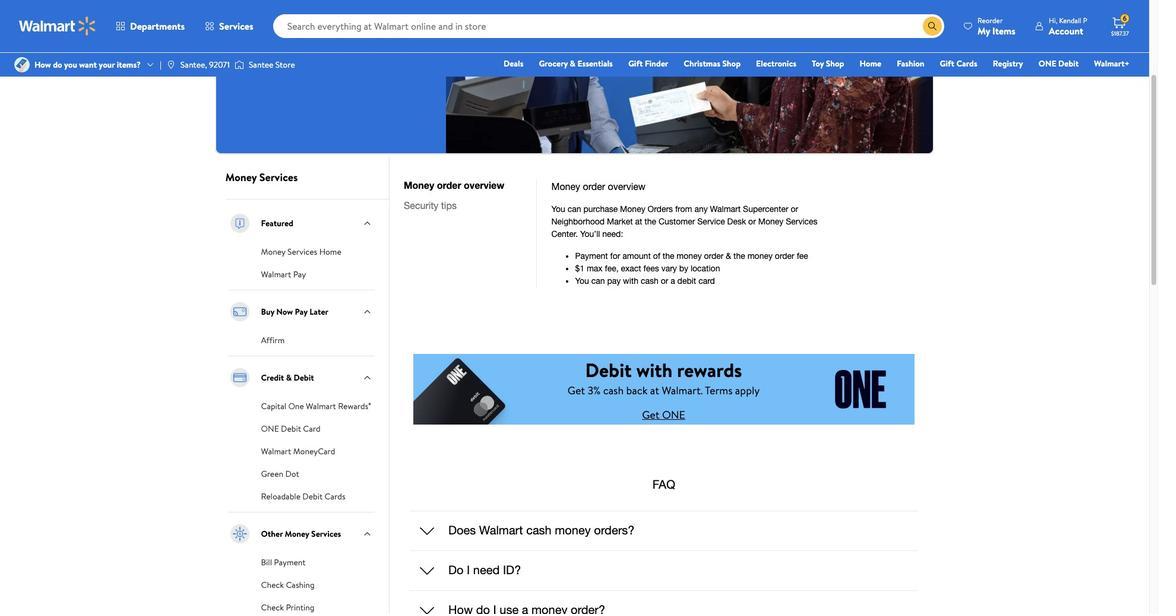 Task type: vqa. For each thing, say whether or not it's contained in the screenshot.
Add corresponding to $249.00
no



Task type: describe. For each thing, give the bounding box(es) containing it.
bill payment link
[[261, 555, 306, 568]]

finder
[[645, 58, 668, 69]]

registry link
[[988, 57, 1029, 70]]

gift for gift finder
[[628, 58, 643, 69]]

money services
[[225, 170, 298, 184]]

affirm link
[[261, 333, 285, 346]]

walmart for walmart pay
[[261, 268, 291, 280]]

 image for santee store
[[235, 59, 244, 71]]

walmart+ link
[[1089, 57, 1135, 70]]

fashion link
[[892, 57, 930, 70]]

deals
[[504, 58, 523, 69]]

you
[[64, 59, 77, 71]]

one debit link
[[1033, 57, 1084, 70]]

grocery & essentials
[[539, 58, 613, 69]]

bill
[[261, 556, 272, 568]]

santee, 92071
[[180, 59, 230, 71]]

cash
[[603, 383, 624, 398]]

2 vertical spatial money
[[285, 528, 309, 540]]

christmas
[[684, 58, 720, 69]]

money for money services
[[225, 170, 257, 184]]

with
[[636, 357, 673, 383]]

walmart.
[[662, 383, 703, 398]]

how
[[34, 59, 51, 71]]

debit inside debit with rewards get 3% cash back at walmart. terms apply
[[585, 357, 632, 383]]

buy
[[261, 306, 274, 318]]

debit for one debit
[[1058, 58, 1079, 69]]

Walmart Site-Wide search field
[[273, 14, 944, 38]]

green
[[261, 468, 283, 480]]

capital one walmart rewards®
[[261, 400, 371, 412]]

debit up the one
[[294, 372, 314, 383]]

santee,
[[180, 59, 207, 71]]

get one link
[[642, 408, 685, 422]]

|
[[160, 59, 161, 71]]

cards inside "link"
[[325, 490, 345, 502]]

hi,
[[1049, 15, 1057, 25]]

1 vertical spatial pay
[[295, 306, 308, 318]]

check cashing link
[[261, 578, 315, 591]]

how do you want your items?
[[34, 59, 141, 71]]

do
[[53, 59, 62, 71]]

92071
[[209, 59, 230, 71]]

 image for how do you want your items?
[[14, 57, 30, 72]]

reorder
[[978, 15, 1003, 25]]

items
[[992, 24, 1016, 37]]

at
[[650, 383, 659, 398]]

my
[[978, 24, 990, 37]]

1 vertical spatial walmart
[[306, 400, 336, 412]]

gift cards link
[[935, 57, 983, 70]]

now
[[276, 306, 293, 318]]

check printing
[[261, 601, 314, 613]]

deals link
[[498, 57, 529, 70]]

toy shop link
[[807, 57, 850, 70]]

green dot link
[[261, 467, 299, 480]]

terms
[[705, 383, 733, 398]]

0 horizontal spatial home
[[319, 246, 341, 258]]

bill payment
[[261, 556, 306, 568]]

gift for gift cards
[[940, 58, 954, 69]]

one debit
[[1039, 58, 1079, 69]]

other money services image
[[228, 522, 252, 546]]

debit with rewards get 3% cash back at walmart. terms apply
[[568, 357, 760, 398]]

grocery
[[539, 58, 568, 69]]

green dot
[[261, 468, 299, 480]]

$187.37
[[1111, 29, 1129, 37]]

capital
[[261, 400, 286, 412]]

reloadable debit cards
[[261, 490, 345, 502]]

one for one debit card
[[261, 423, 279, 435]]

0 vertical spatial cards
[[956, 58, 977, 69]]

christmas shop
[[684, 58, 741, 69]]

get inside debit with rewards get 3% cash back at walmart. terms apply
[[568, 383, 585, 398]]

back
[[626, 383, 648, 398]]

0 vertical spatial home
[[860, 58, 881, 69]]

payment
[[274, 556, 306, 568]]

electronics
[[756, 58, 796, 69]]

fashion
[[897, 58, 924, 69]]

capital one walmart rewards® link
[[261, 399, 371, 412]]

services up walmart pay link
[[287, 246, 317, 258]]

printing
[[286, 601, 314, 613]]

want
[[79, 59, 97, 71]]

debit with rewards. get 3% cash back at walmart. terms apply. image
[[413, 344, 914, 435]]

check for check cashing
[[261, 579, 284, 591]]

walmart pay
[[261, 268, 306, 280]]

cashing
[[286, 579, 315, 591]]

p
[[1083, 15, 1087, 25]]

one debit card
[[261, 423, 321, 435]]

one
[[288, 400, 304, 412]]

walmart+
[[1094, 58, 1130, 69]]

later
[[310, 306, 328, 318]]

search icon image
[[928, 21, 937, 31]]

walmart moneycard link
[[261, 444, 335, 457]]

departments button
[[106, 12, 195, 40]]

items?
[[117, 59, 141, 71]]

rewards
[[677, 357, 742, 383]]



Task type: locate. For each thing, give the bounding box(es) containing it.
shop right christmas
[[722, 58, 741, 69]]

debit left with
[[585, 357, 632, 383]]

dot
[[285, 468, 299, 480]]

2 gift from the left
[[940, 58, 954, 69]]

0 horizontal spatial gift
[[628, 58, 643, 69]]

debit for one debit card
[[281, 423, 301, 435]]

walmart image
[[19, 17, 96, 36]]

gift finder
[[628, 58, 668, 69]]

& for grocery
[[570, 58, 576, 69]]

get one
[[642, 408, 685, 422]]

gift cards
[[940, 58, 977, 69]]

2 horizontal spatial one
[[1039, 58, 1056, 69]]

one debit card link
[[261, 421, 321, 435]]

2 shop from the left
[[826, 58, 844, 69]]

shop
[[722, 58, 741, 69], [826, 58, 844, 69]]

services up 92071 at the left of the page
[[219, 20, 253, 33]]

0 horizontal spatial &
[[286, 372, 292, 383]]

toy
[[812, 58, 824, 69]]

get down the at
[[642, 408, 660, 422]]

0 vertical spatial walmart
[[261, 268, 291, 280]]

pay inside walmart pay link
[[293, 268, 306, 280]]

cards left registry link
[[956, 58, 977, 69]]

money up featured icon
[[225, 170, 257, 184]]

services up featured
[[259, 170, 298, 184]]

0 vertical spatial money
[[225, 170, 257, 184]]

6
[[1123, 13, 1127, 23]]

1 horizontal spatial shop
[[826, 58, 844, 69]]

cards down moneycard
[[325, 490, 345, 502]]

check printing link
[[261, 600, 314, 613]]

reorder my items
[[978, 15, 1016, 37]]

one down account
[[1039, 58, 1056, 69]]

store
[[275, 59, 295, 71]]

1 vertical spatial money
[[261, 246, 286, 258]]

registry
[[993, 58, 1023, 69]]

shop right toy
[[826, 58, 844, 69]]

santee store
[[249, 59, 295, 71]]

walmart down money services home
[[261, 268, 291, 280]]

1 horizontal spatial &
[[570, 58, 576, 69]]

debit left card
[[281, 423, 301, 435]]

reloadable
[[261, 490, 301, 502]]

1 horizontal spatial home
[[860, 58, 881, 69]]

christmas shop link
[[678, 57, 746, 70]]

home link
[[854, 57, 887, 70]]

grocery & essentials link
[[534, 57, 618, 70]]

money right the other
[[285, 528, 309, 540]]

money up walmart pay link
[[261, 246, 286, 258]]

services
[[219, 20, 253, 33], [259, 170, 298, 184], [287, 246, 317, 258], [311, 528, 341, 540]]

debit
[[1058, 58, 1079, 69], [585, 357, 632, 383], [294, 372, 314, 383], [281, 423, 301, 435], [303, 490, 323, 502]]

kendall
[[1059, 15, 1082, 25]]

pay
[[293, 268, 306, 280], [295, 306, 308, 318]]

 image right 92071 at the left of the page
[[235, 59, 244, 71]]

departments
[[130, 20, 185, 33]]

shop for toy shop
[[826, 58, 844, 69]]

essentials
[[578, 58, 613, 69]]

check cashing
[[261, 579, 315, 591]]

other
[[261, 528, 283, 540]]

0 horizontal spatial  image
[[14, 57, 30, 72]]

shop for christmas shop
[[722, 58, 741, 69]]

check down check cashing
[[261, 601, 284, 613]]

1 horizontal spatial gift
[[940, 58, 954, 69]]

6 $187.37
[[1111, 13, 1129, 37]]

walmart up card
[[306, 400, 336, 412]]

one inside "link"
[[1039, 58, 1056, 69]]

walmart up green dot link
[[261, 445, 291, 457]]

Search search field
[[273, 14, 944, 38]]

0 horizontal spatial cards
[[325, 490, 345, 502]]

2 horizontal spatial  image
[[235, 59, 244, 71]]

debit down account
[[1058, 58, 1079, 69]]

walmart
[[261, 268, 291, 280], [306, 400, 336, 412], [261, 445, 291, 457]]

money services home link
[[261, 244, 341, 258]]

featured image
[[228, 211, 252, 235]]

reloadable debit cards link
[[261, 489, 345, 502]]

get left 3%
[[568, 383, 585, 398]]

0 horizontal spatial one
[[261, 423, 279, 435]]

services inside popup button
[[219, 20, 253, 33]]

 image for santee, 92071
[[166, 60, 176, 69]]

pay down money services home
[[293, 268, 306, 280]]

& right 'grocery'
[[570, 58, 576, 69]]

money
[[225, 170, 257, 184], [261, 246, 286, 258], [285, 528, 309, 540]]

 image right |
[[166, 60, 176, 69]]

1 horizontal spatial  image
[[166, 60, 176, 69]]

0 vertical spatial get
[[568, 383, 585, 398]]

toy shop
[[812, 58, 844, 69]]

0 vertical spatial pay
[[293, 268, 306, 280]]

services down reloadable debit cards
[[311, 528, 341, 540]]

0 horizontal spatial shop
[[722, 58, 741, 69]]

money for money services home
[[261, 246, 286, 258]]

your
[[99, 59, 115, 71]]

one down capital
[[261, 423, 279, 435]]

gift left finder
[[628, 58, 643, 69]]

electronics link
[[751, 57, 802, 70]]

2 vertical spatial walmart
[[261, 445, 291, 457]]

walmart for walmart moneycard
[[261, 445, 291, 457]]

money services home
[[261, 246, 341, 258]]

get
[[568, 383, 585, 398], [642, 408, 660, 422]]

0 vertical spatial check
[[261, 579, 284, 591]]

1 gift from the left
[[628, 58, 643, 69]]

buy now pay later image
[[228, 300, 252, 323]]

credit & debit
[[261, 372, 314, 383]]

check for check printing
[[261, 601, 284, 613]]

buy now pay later
[[261, 306, 328, 318]]

1 vertical spatial get
[[642, 408, 660, 422]]

 image
[[14, 57, 30, 72], [235, 59, 244, 71], [166, 60, 176, 69]]

1 vertical spatial cards
[[325, 490, 345, 502]]

gift finder link
[[623, 57, 674, 70]]

walmart pay link
[[261, 267, 306, 280]]

1 check from the top
[[261, 579, 284, 591]]

0 horizontal spatial get
[[568, 383, 585, 398]]

debit for reloadable debit cards
[[303, 490, 323, 502]]

one for one debit
[[1039, 58, 1056, 69]]

& for credit
[[286, 372, 292, 383]]

rewards®
[[338, 400, 371, 412]]

debit right reloadable
[[303, 490, 323, 502]]

 image left the how
[[14, 57, 30, 72]]

gift
[[628, 58, 643, 69], [940, 58, 954, 69]]

card
[[303, 423, 321, 435]]

pay right now
[[295, 306, 308, 318]]

santee
[[249, 59, 273, 71]]

one
[[1039, 58, 1056, 69], [662, 408, 685, 422], [261, 423, 279, 435]]

services button
[[195, 12, 263, 40]]

other money services
[[261, 528, 341, 540]]

check down bill in the left of the page
[[261, 579, 284, 591]]

account
[[1049, 24, 1083, 37]]

cards
[[956, 58, 977, 69], [325, 490, 345, 502]]

1 vertical spatial check
[[261, 601, 284, 613]]

& right credit
[[286, 372, 292, 383]]

credit
[[261, 372, 284, 383]]

2 check from the top
[[261, 601, 284, 613]]

0 vertical spatial &
[[570, 58, 576, 69]]

1 vertical spatial &
[[286, 372, 292, 383]]

hi, kendall p account
[[1049, 15, 1087, 37]]

1 horizontal spatial cards
[[956, 58, 977, 69]]

1 vertical spatial home
[[319, 246, 341, 258]]

1 horizontal spatial get
[[642, 408, 660, 422]]

one down the walmart.
[[662, 408, 685, 422]]

affirm
[[261, 334, 285, 346]]

credit & debit image
[[228, 366, 252, 389]]

gift right fashion
[[940, 58, 954, 69]]

1 horizontal spatial one
[[662, 408, 685, 422]]

1 shop from the left
[[722, 58, 741, 69]]

moneycard
[[293, 445, 335, 457]]

featured
[[261, 217, 293, 229]]

3%
[[588, 383, 601, 398]]



